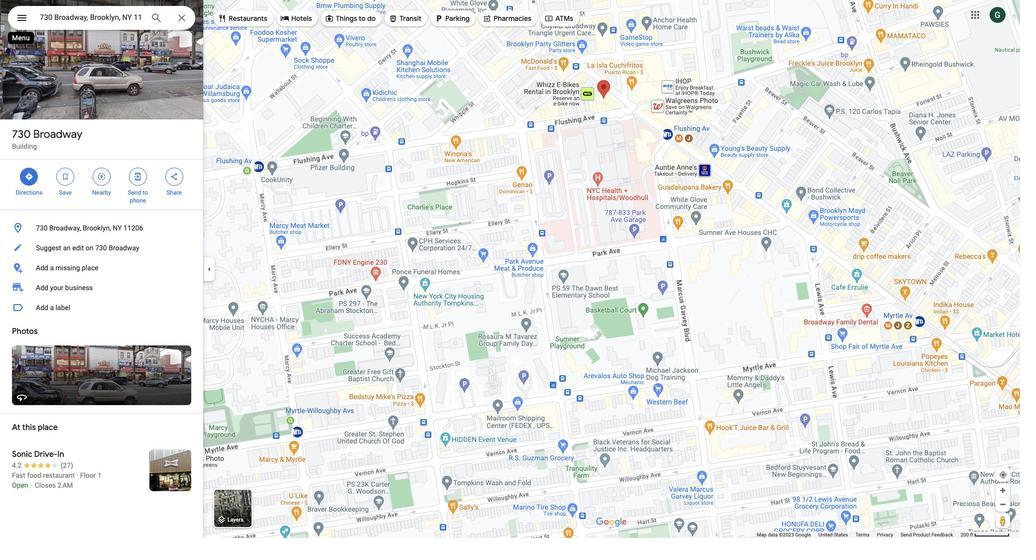 Task type: locate. For each thing, give the bounding box(es) containing it.
a inside button
[[50, 264, 54, 272]]

send up the phone
[[128, 189, 141, 196]]

add for add a missing place
[[36, 264, 48, 272]]

suggest an edit on 730 broadway button
[[0, 238, 203, 258]]

collapse side panel image
[[204, 264, 215, 275]]

 search field
[[8, 6, 195, 32]]

1 vertical spatial to
[[143, 189, 148, 196]]

1 horizontal spatial place
[[82, 264, 99, 272]]

do
[[368, 14, 376, 23]]

building
[[12, 143, 37, 151]]

place down on
[[82, 264, 99, 272]]

broadway,
[[49, 224, 81, 232]]

add your business
[[36, 284, 93, 292]]

add for add a label
[[36, 304, 48, 312]]

nearby
[[92, 189, 111, 196]]

 pharmacies
[[483, 13, 532, 24]]

add left label
[[36, 304, 48, 312]]

label
[[56, 304, 70, 312]]

drive-
[[34, 450, 57, 460]]


[[435, 13, 444, 24]]

none field inside 730 broadway, brooklyn, ny 11206 field
[[40, 11, 143, 23]]

add inside button
[[36, 264, 48, 272]]

send left product
[[901, 533, 913, 538]]

0 horizontal spatial place
[[38, 423, 58, 433]]

 things to do
[[325, 13, 376, 24]]

1 vertical spatial broadway
[[109, 244, 139, 252]]

730 inside 730 broadway, brooklyn, ny 11206 button
[[36, 224, 48, 232]]

1
[[98, 472, 102, 480]]


[[170, 171, 179, 182]]

3 add from the top
[[36, 304, 48, 312]]

4.2
[[12, 462, 22, 470]]

0 vertical spatial to
[[359, 14, 366, 23]]

730 inside the 730 broadway building
[[12, 128, 31, 142]]

1 vertical spatial a
[[50, 304, 54, 312]]

layers
[[228, 518, 244, 524]]

show your location image
[[999, 471, 1008, 480]]

broadway down ny
[[109, 244, 139, 252]]

send inside send product feedback button
[[901, 533, 913, 538]]

 restaurants
[[218, 13, 268, 24]]

a for label
[[50, 304, 54, 312]]

actions for 730 broadway region
[[0, 160, 203, 210]]

730 up building at the top left of the page
[[12, 128, 31, 142]]

place right this
[[38, 423, 58, 433]]

terms button
[[856, 532, 870, 539]]

footer
[[757, 532, 961, 539]]

2 a from the top
[[50, 304, 54, 312]]

1 vertical spatial 730
[[36, 224, 48, 232]]

730
[[12, 128, 31, 142], [36, 224, 48, 232], [95, 244, 107, 252]]

1 add from the top
[[36, 264, 48, 272]]

your
[[50, 284, 63, 292]]

add for add your business
[[36, 284, 48, 292]]

open
[[12, 482, 28, 490]]

0 vertical spatial place
[[82, 264, 99, 272]]


[[483, 13, 492, 24]]

broadway
[[33, 128, 82, 142], [109, 244, 139, 252]]

send for send to phone
[[128, 189, 141, 196]]

0 horizontal spatial 730
[[12, 128, 31, 142]]

2 horizontal spatial 730
[[95, 244, 107, 252]]

add down suggest
[[36, 264, 48, 272]]

730 for broadway
[[12, 128, 31, 142]]

a inside button
[[50, 304, 54, 312]]

an
[[63, 244, 71, 252]]

directions
[[16, 189, 43, 196]]

send
[[128, 189, 141, 196], [901, 533, 913, 538]]

send inside send to phone
[[128, 189, 141, 196]]

2 vertical spatial 730
[[95, 244, 107, 252]]

at this place
[[12, 423, 58, 433]]

©2023
[[780, 533, 795, 538]]

united
[[819, 533, 833, 538]]

0 vertical spatial send
[[128, 189, 141, 196]]

things
[[336, 14, 357, 23]]

on
[[86, 244, 94, 252]]

sonic drive-in
[[12, 450, 64, 460]]

broadway up building at the top left of the page
[[33, 128, 82, 142]]


[[16, 11, 28, 25]]

business
[[65, 284, 93, 292]]

show street view coverage image
[[997, 514, 1011, 529]]

add inside button
[[36, 304, 48, 312]]

map data ©2023 google
[[757, 533, 812, 538]]

(27)
[[61, 462, 73, 470]]

0 horizontal spatial to
[[143, 189, 148, 196]]

ny
[[113, 224, 122, 232]]

add a label button
[[0, 298, 203, 318]]

privacy
[[878, 533, 894, 538]]

0 vertical spatial 730
[[12, 128, 31, 142]]

to up the phone
[[143, 189, 148, 196]]

1 vertical spatial add
[[36, 284, 48, 292]]

1 horizontal spatial send
[[901, 533, 913, 538]]

730 right on
[[95, 244, 107, 252]]

missing
[[56, 264, 80, 272]]

to left 'do' in the left top of the page
[[359, 14, 366, 23]]

730 up suggest
[[36, 224, 48, 232]]

1 a from the top
[[50, 264, 54, 272]]

to inside send to phone
[[143, 189, 148, 196]]

 transit
[[389, 13, 422, 24]]

0 horizontal spatial send
[[128, 189, 141, 196]]

730 for broadway,
[[36, 224, 48, 232]]

2 vertical spatial add
[[36, 304, 48, 312]]

fast
[[12, 472, 25, 480]]

send for send product feedback
[[901, 533, 913, 538]]

footer inside google maps element
[[757, 532, 961, 539]]

add left the your
[[36, 284, 48, 292]]

google
[[796, 533, 812, 538]]

a
[[50, 264, 54, 272], [50, 304, 54, 312]]

0 horizontal spatial broadway
[[33, 128, 82, 142]]

suggest
[[36, 244, 61, 252]]


[[218, 13, 227, 24]]

footer containing map data ©2023 google
[[757, 532, 961, 539]]

this
[[22, 423, 36, 433]]

send to phone
[[128, 189, 148, 204]]

1 horizontal spatial to
[[359, 14, 366, 23]]


[[389, 13, 398, 24]]

restaurants
[[229, 14, 268, 23]]

parking
[[446, 14, 470, 23]]

share
[[167, 189, 182, 196]]

0 vertical spatial a
[[50, 264, 54, 272]]

place
[[82, 264, 99, 272], [38, 423, 58, 433]]

add
[[36, 264, 48, 272], [36, 284, 48, 292], [36, 304, 48, 312]]

0 vertical spatial broadway
[[33, 128, 82, 142]]

4.2 stars 27 reviews image
[[12, 461, 73, 471]]

0 vertical spatial add
[[36, 264, 48, 272]]

1 horizontal spatial broadway
[[109, 244, 139, 252]]

product
[[914, 533, 931, 538]]

1 vertical spatial send
[[901, 533, 913, 538]]

add your business link
[[0, 278, 203, 298]]

2 add from the top
[[36, 284, 48, 292]]

None field
[[40, 11, 143, 23]]

1 horizontal spatial 730
[[36, 224, 48, 232]]

add a label
[[36, 304, 70, 312]]

to
[[359, 14, 366, 23], [143, 189, 148, 196]]

a left label
[[50, 304, 54, 312]]

a left missing
[[50, 264, 54, 272]]



Task type: vqa. For each thing, say whether or not it's contained in the screenshot.
the States at the right of the page
yes



Task type: describe. For each thing, give the bounding box(es) containing it.
photos
[[12, 327, 38, 337]]

200 ft button
[[961, 533, 1010, 538]]


[[545, 13, 554, 24]]


[[280, 13, 289, 24]]

 button
[[8, 6, 36, 32]]

1 vertical spatial place
[[38, 423, 58, 433]]

2 am
[[58, 482, 73, 490]]

 hotels
[[280, 13, 312, 24]]

restaurant
[[43, 472, 75, 480]]

to inside  things to do
[[359, 14, 366, 23]]

broadway inside the 730 broadway building
[[33, 128, 82, 142]]

terms
[[856, 533, 870, 538]]

floor
[[80, 472, 96, 480]]

730 broadway, brooklyn, ny 11206 button
[[0, 218, 203, 238]]

730 Broadway, Brooklyn, NY 11206 field
[[8, 6, 195, 30]]

200 ft
[[961, 533, 974, 538]]

·
[[77, 472, 78, 480]]

730 broadway building
[[12, 128, 82, 151]]

200
[[961, 533, 970, 538]]

brooklyn,
[[83, 224, 111, 232]]

broadway inside button
[[109, 244, 139, 252]]

add a missing place button
[[0, 258, 203, 278]]

google account: greg robinson  
(robinsongreg175@gmail.com) image
[[991, 7, 1006, 23]]

united states button
[[819, 532, 849, 539]]

⋅
[[30, 482, 33, 490]]

suggest an edit on 730 broadway
[[36, 244, 139, 252]]

food
[[27, 472, 41, 480]]

hotels
[[291, 14, 312, 23]]

pharmacies
[[494, 14, 532, 23]]


[[325, 13, 334, 24]]

feedback
[[932, 533, 954, 538]]


[[97, 171, 106, 182]]

 parking
[[435, 13, 470, 24]]

edit
[[72, 244, 84, 252]]

atms
[[556, 14, 574, 23]]

united states
[[819, 533, 849, 538]]

11206
[[124, 224, 143, 232]]

privacy button
[[878, 532, 894, 539]]

at
[[12, 423, 20, 433]]

add a missing place
[[36, 264, 99, 272]]

 atms
[[545, 13, 574, 24]]

closes
[[35, 482, 56, 490]]

730 broadway, brooklyn, ny 11206
[[36, 224, 143, 232]]

sonic
[[12, 450, 32, 460]]

zoom out image
[[1000, 501, 1007, 509]]

transit
[[400, 14, 422, 23]]


[[61, 171, 70, 182]]

a for missing
[[50, 264, 54, 272]]

in
[[57, 450, 64, 460]]

730 broadway main content
[[0, 0, 203, 539]]

place inside the add a missing place button
[[82, 264, 99, 272]]

phone
[[130, 197, 146, 204]]

send product feedback button
[[901, 532, 954, 539]]

zoom in image
[[1000, 488, 1007, 495]]

730 inside suggest an edit on 730 broadway button
[[95, 244, 107, 252]]

google maps element
[[0, 0, 1021, 539]]

map
[[757, 533, 767, 538]]

send product feedback
[[901, 533, 954, 538]]

save
[[59, 189, 72, 196]]

fast food restaurant · floor 1 open ⋅ closes 2 am
[[12, 472, 102, 490]]

ft
[[971, 533, 974, 538]]


[[25, 171, 34, 182]]

data
[[769, 533, 778, 538]]

states
[[835, 533, 849, 538]]


[[133, 171, 142, 182]]



